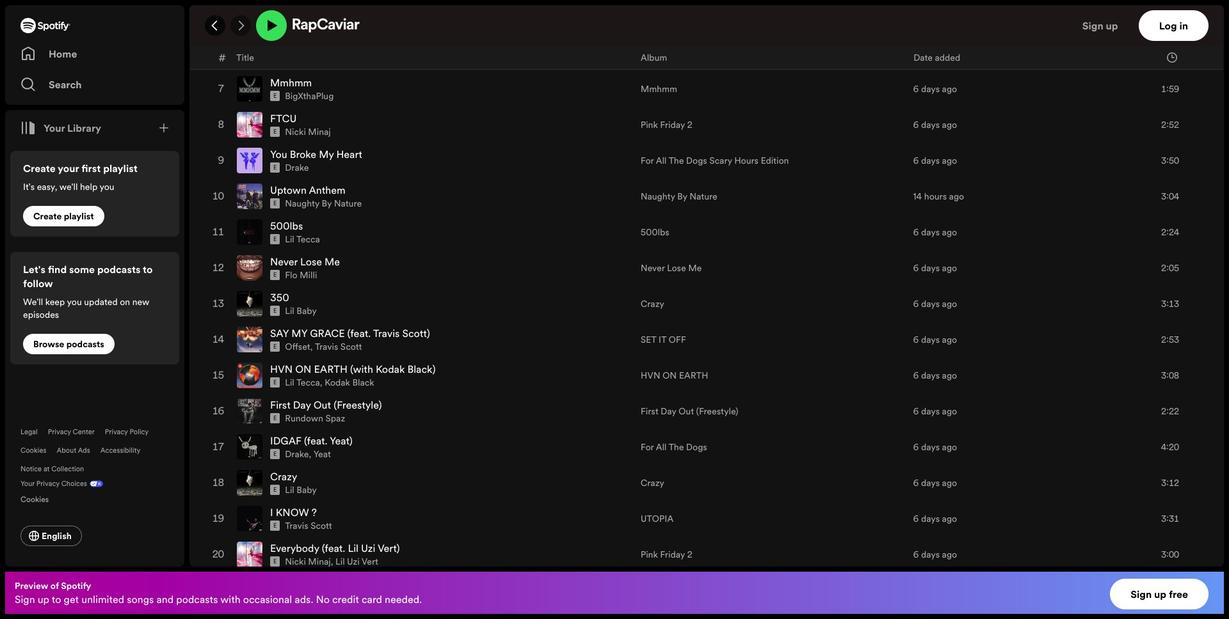 Task type: locate. For each thing, give the bounding box(es) containing it.
1 horizontal spatial (freestyle)
[[697, 406, 739, 418]]

mmhmm for mmhmm
[[641, 83, 678, 96]]

500lbs for 500lbs e
[[270, 219, 303, 233]]

privacy policy
[[105, 428, 149, 437]]

lil tecca link up "rundown"
[[285, 377, 320, 390]]

1 horizontal spatial me
[[689, 262, 702, 275]]

hvn on earth (with kodak black) cell
[[237, 359, 631, 393]]

lil baby link for 350
[[285, 305, 317, 318]]

2 dogs from the top
[[686, 441, 708, 454]]

kodak right (with
[[376, 363, 405, 377]]

2 pink friday 2 from the top
[[641, 549, 693, 562]]

uzi left vert
[[347, 556, 360, 569]]

legal
[[20, 428, 38, 437]]

ftcu
[[270, 112, 297, 126]]

all down the first day out (freestyle)
[[656, 441, 667, 454]]

12 days from the top
[[922, 477, 940, 490]]

explicit element inside everybody (feat. lil uzi vert) cell
[[270, 557, 280, 568]]

never lose me link
[[270, 255, 340, 269], [641, 262, 702, 275]]

explicit element inside first day out (freestyle) cell
[[270, 414, 280, 424]]

0 vertical spatial the
[[669, 154, 684, 167]]

up left log
[[1106, 19, 1119, 33]]

6 days ago for everybody (feat. lil uzi vert)
[[914, 549, 958, 562]]

mmhmm up ftcu link
[[270, 76, 312, 90]]

california consumer privacy act (ccpa) opt-out icon image
[[87, 480, 103, 492]]

1 vertical spatial the
[[669, 441, 684, 454]]

7 6 days ago from the top
[[914, 298, 958, 311]]

,
[[299, 18, 302, 31], [344, 18, 346, 31], [310, 341, 313, 354], [320, 377, 323, 390], [309, 448, 311, 461], [331, 556, 333, 569]]

lil baby inside crazy cell
[[285, 484, 317, 497]]

needed.
[[385, 593, 422, 607]]

first up idgaf
[[270, 398, 291, 413]]

2 drake link from the top
[[285, 448, 309, 461]]

6 6 from the top
[[914, 262, 919, 275]]

500lbs up never lose me
[[641, 226, 670, 239]]

1 horizontal spatial to
[[143, 263, 153, 277]]

tecca up never lose me e
[[296, 233, 320, 246]]

1 all from the top
[[656, 154, 667, 167]]

nicki inside everybody (feat. lil uzi vert) cell
[[285, 556, 306, 569]]

2 tecca from the top
[[296, 377, 320, 390]]

(freestyle) for first day out (freestyle)
[[697, 406, 739, 418]]

explicit element for hvn
[[270, 378, 280, 388]]

explicit element for surround
[[270, 19, 280, 30]]

1 days from the top
[[922, 47, 940, 60]]

drake link left yeat link on the left of the page
[[285, 448, 309, 461]]

6 for crazy
[[914, 477, 919, 490]]

on
[[120, 296, 130, 309]]

1 horizontal spatial lose
[[667, 262, 686, 275]]

create inside 'create your first playlist it's easy, we'll help you'
[[23, 161, 56, 175]]

1 2 from the top
[[688, 119, 693, 131]]

up left of on the left
[[38, 593, 49, 607]]

hvn down offset link
[[270, 363, 293, 377]]

lose for never lose me
[[667, 262, 686, 275]]

podcasts inside "link"
[[66, 338, 104, 351]]

0 vertical spatial podcasts
[[97, 263, 141, 277]]

1 vertical spatial drake link
[[285, 448, 309, 461]]

explicit element inside idgaf (feat. yeat) "cell"
[[270, 450, 280, 460]]

follow
[[23, 277, 53, 291]]

offset link
[[285, 341, 310, 354]]

crazy link down drake , yeat
[[270, 470, 297, 484]]

(freestyle) down hvn on earth
[[697, 406, 739, 418]]

scott up hvn on earth (with kodak black) link
[[341, 341, 362, 354]]

1 horizontal spatial you
[[100, 181, 114, 193]]

never
[[270, 255, 298, 269], [641, 262, 665, 275]]

e
[[273, 21, 277, 28], [273, 92, 277, 100], [273, 128, 277, 136], [273, 164, 277, 172], [273, 200, 277, 208], [273, 236, 277, 244], [273, 272, 277, 279], [273, 308, 277, 315], [273, 343, 277, 351], [273, 379, 277, 387], [273, 415, 277, 423], [273, 451, 277, 459], [273, 487, 277, 495], [273, 523, 277, 530], [273, 559, 277, 566]]

all left 'scary'
[[656, 154, 667, 167]]

city
[[296, 40, 315, 54]]

idgaf
[[270, 434, 302, 448]]

first day out (freestyle) link down lil tecca , kodak black
[[270, 398, 382, 413]]

1 vertical spatial create
[[33, 210, 62, 223]]

earth for hvn on earth
[[679, 370, 709, 382]]

explicit element inside say my grace (feat. travis scott) cell
[[270, 342, 280, 352]]

days for say my grace (feat. travis scott)
[[922, 334, 940, 347]]

nicki inside ftcu cell
[[285, 126, 306, 138]]

days for everybody (feat. lil uzi vert)
[[922, 549, 940, 562]]

sound
[[315, 4, 345, 18]]

day for first day out (freestyle) e
[[293, 398, 311, 413]]

2 cell from the left
[[914, 0, 1111, 35]]

earth down offset , travis scott
[[314, 363, 348, 377]]

mmhmm link up ftcu link
[[270, 76, 312, 90]]

pink friday 2 for ftcu
[[641, 119, 693, 131]]

baby up 'my'
[[297, 305, 317, 318]]

0 horizontal spatial 21
[[304, 18, 312, 31]]

0 vertical spatial all
[[656, 154, 667, 167]]

ftcu cell
[[237, 108, 631, 142]]

lil baby link up 'my'
[[285, 305, 317, 318]]

search
[[49, 77, 82, 92]]

no
[[316, 593, 330, 607]]

naughty by nature up lil tecca
[[285, 197, 362, 210]]

top bar and user menu element
[[190, 5, 1225, 46]]

create for your
[[23, 161, 56, 175]]

1 vertical spatial to
[[52, 593, 61, 607]]

e inside say my grace (feat. travis scott) e
[[273, 343, 277, 351]]

pink friday 2 link
[[641, 119, 693, 131], [641, 549, 693, 562]]

savage left "&"
[[386, 4, 419, 18]]

sign up
[[1083, 19, 1119, 33]]

0 horizontal spatial you
[[67, 296, 82, 309]]

1 tecca from the top
[[296, 233, 320, 246]]

1 horizontal spatial your
[[44, 121, 65, 135]]

out inside first day out (freestyle) e
[[314, 398, 331, 413]]

3:13
[[1162, 298, 1180, 311]]

2 days from the top
[[922, 83, 940, 96]]

2 lil baby link from the top
[[285, 484, 317, 497]]

e inside crazy e
[[273, 487, 277, 495]]

3 6 days ago from the top
[[914, 119, 958, 131]]

english
[[42, 530, 72, 543]]

idgaf (feat. yeat) e
[[270, 434, 353, 459]]

mmhmm down the album
[[641, 83, 678, 96]]

nicki
[[285, 126, 306, 138], [285, 556, 306, 569]]

9 e from the top
[[273, 343, 277, 351]]

drake for drake , yeat
[[285, 448, 309, 461]]

1 horizontal spatial scott
[[341, 341, 362, 354]]

1 vertical spatial for
[[641, 441, 654, 454]]

500lbs link down uptown
[[270, 219, 303, 233]]

mmhmm link
[[270, 76, 312, 90], [641, 83, 678, 96]]

ftcu link
[[270, 112, 297, 126]]

you broke my heart cell
[[237, 144, 631, 178]]

2 minaj from the top
[[308, 556, 331, 569]]

travis left ?
[[285, 520, 308, 533]]

9 days from the top
[[922, 370, 940, 382]]

keep
[[45, 296, 65, 309]]

minaj left lil uzi vert link
[[308, 556, 331, 569]]

0 horizontal spatial (freestyle)
[[334, 398, 382, 413]]

2 lil baby from the top
[[285, 484, 317, 497]]

ago for 350
[[942, 298, 958, 311]]

travis left 'scott)'
[[373, 327, 400, 341]]

up inside preview of spotify sign up to get unlimited songs and podcasts with occasional ads. no credit card needed.
[[38, 593, 49, 607]]

to
[[143, 263, 153, 277], [52, 593, 61, 607]]

1 horizontal spatial by
[[678, 190, 688, 203]]

11 6 days ago from the top
[[914, 441, 958, 454]]

1 horizontal spatial nature
[[690, 190, 718, 203]]

crazy
[[641, 298, 665, 311], [270, 470, 297, 484], [641, 477, 665, 490]]

crazy e
[[270, 470, 297, 495]]

0 vertical spatial cookies link
[[20, 446, 46, 456]]

, up the it) at the left of the page
[[344, 18, 346, 31]]

21 savage link
[[304, 18, 344, 31]]

crazy inside cell
[[270, 470, 297, 484]]

crazy link up set
[[641, 298, 665, 311]]

scott up everybody (feat. lil uzi vert) link
[[311, 520, 332, 533]]

days for you broke my heart
[[922, 154, 940, 167]]

1 horizontal spatial travis
[[315, 341, 338, 354]]

your left library
[[44, 121, 65, 135]]

cookies link down your privacy choices
[[20, 492, 59, 506]]

0 horizontal spatial travis
[[285, 520, 308, 533]]

1 drake from the top
[[285, 162, 309, 174]]

everybody (feat. lil uzi vert) e
[[270, 542, 400, 566]]

1 dogs from the top
[[686, 154, 708, 167]]

6 days ago for mmhmm
[[914, 83, 958, 96]]

0 horizontal spatial lose
[[300, 255, 322, 269]]

say my grace (feat. travis scott) link
[[270, 327, 430, 341]]

uzi left vert)
[[361, 542, 376, 556]]

1 vertical spatial you
[[67, 296, 82, 309]]

soak city (do it) cell
[[237, 36, 631, 71]]

days for hvn on earth (with kodak black)
[[922, 370, 940, 382]]

pink friday 2 for everybody (feat. lil uzi vert)
[[641, 549, 693, 562]]

6 for ftcu
[[914, 119, 919, 131]]

1 lil tecca link from the top
[[285, 233, 320, 246]]

days for i know ?
[[922, 513, 940, 526]]

12 6 from the top
[[914, 477, 919, 490]]

accessibility
[[100, 446, 141, 456]]

1 pink from the top
[[641, 119, 658, 131]]

11 6 from the top
[[914, 441, 919, 454]]

nature down for all the dogs scary hours edition
[[690, 190, 718, 203]]

explicit element for 500lbs
[[270, 235, 280, 245]]

6 days ago for never lose me
[[914, 262, 958, 275]]

uptown anthem cell
[[237, 179, 631, 214]]

6 for you broke my heart
[[914, 154, 919, 167]]

day inside first day out (freestyle) e
[[293, 398, 311, 413]]

1 horizontal spatial 21
[[374, 4, 383, 18]]

1 vertical spatial nicki
[[285, 556, 306, 569]]

drake left yeat link on the left of the page
[[285, 448, 309, 461]]

1 vertical spatial nicki minaj link
[[285, 556, 331, 569]]

to up new
[[143, 263, 153, 277]]

nature inside uptown anthem 'cell'
[[334, 197, 362, 210]]

0 horizontal spatial hvn
[[270, 363, 293, 377]]

e inside surround sound (feat. 21 savage & baby tate) e
[[273, 21, 277, 28]]

13 6 days ago from the top
[[914, 513, 958, 526]]

days for ftcu
[[922, 119, 940, 131]]

surround sound (feat. 21 savage & baby tate) e
[[270, 4, 479, 28]]

up inside "sign up" button
[[1106, 19, 1119, 33]]

playlist right first at the top left
[[103, 161, 138, 175]]

tecca for lil tecca , kodak black
[[296, 377, 320, 390]]

mmhmm link down the album
[[641, 83, 678, 96]]

5 e from the top
[[273, 200, 277, 208]]

1 friday from the top
[[661, 119, 685, 131]]

6 for 500lbs
[[914, 226, 919, 239]]

14 6 days ago from the top
[[914, 549, 958, 562]]

never lose me
[[641, 262, 702, 275]]

explicit element for first
[[270, 414, 280, 424]]

hvn down set
[[641, 370, 661, 382]]

1 horizontal spatial hvn
[[641, 370, 661, 382]]

e inside you broke my heart e
[[273, 164, 277, 172]]

explicit element inside surround sound (feat. 21 savage & baby tate) cell
[[270, 19, 280, 30]]

2 6 from the top
[[914, 83, 919, 96]]

it
[[659, 334, 667, 347]]

notice
[[20, 465, 42, 475]]

lil baby link
[[285, 305, 317, 318], [285, 484, 317, 497]]

create inside button
[[33, 210, 62, 223]]

1 horizontal spatial kodak
[[376, 363, 405, 377]]

15 explicit element from the top
[[270, 557, 280, 568]]

uptown anthem link
[[270, 183, 346, 197]]

baby inside surround sound (feat. 21 savage & baby tate) e
[[432, 4, 454, 18]]

14 explicit element from the top
[[270, 521, 280, 532]]

to left get
[[52, 593, 61, 607]]

1 vertical spatial cookies link
[[20, 492, 59, 506]]

tecca inside hvn on earth (with kodak black) cell
[[296, 377, 320, 390]]

2 6 days ago from the top
[[914, 83, 958, 96]]

uzi inside everybody (feat. lil uzi vert) e
[[361, 542, 376, 556]]

0 vertical spatial nicki minaj link
[[285, 126, 331, 138]]

travis
[[373, 327, 400, 341], [315, 341, 338, 354], [285, 520, 308, 533]]

some
[[69, 263, 95, 277]]

podcasts
[[97, 263, 141, 277], [66, 338, 104, 351], [176, 593, 218, 607]]

lil baby for crazy
[[285, 484, 317, 497]]

podcasts right and
[[176, 593, 218, 607]]

day for first day out (freestyle)
[[661, 406, 677, 418]]

1 horizontal spatial mmhmm link
[[641, 83, 678, 96]]

1 horizontal spatial on
[[663, 370, 677, 382]]

drake inside idgaf (feat. yeat) "cell"
[[285, 448, 309, 461]]

dogs left 'scary'
[[686, 154, 708, 167]]

1 lil baby from the top
[[285, 305, 317, 318]]

ago for first day out (freestyle)
[[942, 406, 958, 418]]

e inside 500lbs e
[[273, 236, 277, 244]]

1 horizontal spatial uzi
[[361, 542, 376, 556]]

earth inside hvn on earth (with kodak black) e
[[314, 363, 348, 377]]

pink friday 2 link down utopia link
[[641, 549, 693, 562]]

pink friday 2 link up for all the dogs scary hours edition
[[641, 119, 693, 131]]

never inside never lose me e
[[270, 255, 298, 269]]

500lbs for 500lbs
[[641, 226, 670, 239]]

to inside preview of spotify sign up to get unlimited songs and podcasts with occasional ads. no credit card needed.
[[52, 593, 61, 607]]

0 horizontal spatial day
[[293, 398, 311, 413]]

1 horizontal spatial 500lbs
[[641, 226, 670, 239]]

1 horizontal spatial never lose me link
[[641, 262, 702, 275]]

sign inside button
[[1083, 19, 1104, 33]]

mmhmm for mmhmm e
[[270, 76, 312, 90]]

, left yeat link on the left of the page
[[309, 448, 311, 461]]

new
[[132, 296, 149, 309]]

1 vertical spatial 2
[[688, 549, 693, 562]]

8 e from the top
[[273, 308, 277, 315]]

0 horizontal spatial up
[[38, 593, 49, 607]]

0 horizontal spatial naughty by nature
[[285, 197, 362, 210]]

privacy down at
[[36, 480, 59, 489]]

me for never lose me e
[[325, 255, 340, 269]]

pink friday 2 link for everybody (feat. lil uzi vert)
[[641, 549, 693, 562]]

album
[[641, 51, 667, 64]]

lil baby up 'my'
[[285, 305, 317, 318]]

crazy link
[[641, 298, 665, 311], [270, 470, 297, 484], [641, 477, 665, 490]]

0 vertical spatial pink friday 2
[[641, 119, 693, 131]]

minaj inside ftcu cell
[[308, 126, 331, 138]]

naughty by nature down the for all the dogs scary hours edition 'link'
[[641, 190, 718, 203]]

8 explicit element from the top
[[270, 306, 280, 317]]

0 vertical spatial to
[[143, 263, 153, 277]]

out for first day out (freestyle)
[[679, 406, 694, 418]]

1 vertical spatial pink friday 2 link
[[641, 549, 693, 562]]

1 horizontal spatial first
[[641, 406, 659, 418]]

dogs for you broke my heart
[[686, 154, 708, 167]]

privacy up "about"
[[48, 428, 71, 437]]

explicit element inside 350 cell
[[270, 306, 280, 317]]

nicki minaj link down the travis scott
[[285, 556, 331, 569]]

your down notice
[[20, 480, 35, 489]]

0 horizontal spatial uzi
[[347, 556, 360, 569]]

1 pink friday 2 link from the top
[[641, 119, 693, 131]]

naughty by nature link down the for all the dogs scary hours edition 'link'
[[641, 190, 718, 203]]

soak
[[270, 40, 293, 54]]

days for mmhmm
[[922, 83, 940, 96]]

cell
[[641, 0, 903, 35], [914, 0, 1111, 35]]

1 for from the top
[[641, 154, 654, 167]]

21 inside surround sound (feat. 21 savage & baby tate) e
[[374, 4, 383, 18]]

0 horizontal spatial by
[[322, 197, 332, 210]]

pink friday 2 down utopia link
[[641, 549, 693, 562]]

explicit element inside never lose me cell
[[270, 270, 280, 281]]

11 explicit element from the top
[[270, 414, 280, 424]]

by inside uptown anthem 'cell'
[[322, 197, 332, 210]]

0 vertical spatial drake
[[285, 162, 309, 174]]

1 horizontal spatial mmhmm
[[641, 83, 678, 96]]

2 for ftcu
[[688, 119, 693, 131]]

2 for from the top
[[641, 441, 654, 454]]

me inside never lose me e
[[325, 255, 340, 269]]

0 horizontal spatial out
[[314, 398, 331, 413]]

occasional
[[243, 593, 292, 607]]

explicit element inside "i know ?" cell
[[270, 521, 280, 532]]

friday up the for all the dogs scary hours edition 'link'
[[661, 119, 685, 131]]

0 vertical spatial playlist
[[103, 161, 138, 175]]

2 horizontal spatial travis
[[373, 327, 400, 341]]

duration element
[[1168, 52, 1178, 62]]

, inside idgaf (feat. yeat) "cell"
[[309, 448, 311, 461]]

dogs down the first day out (freestyle)
[[686, 441, 708, 454]]

5 explicit element from the top
[[270, 199, 280, 209]]

1 vertical spatial pink
[[641, 549, 658, 562]]

nature for right the naughty by nature "link"
[[690, 190, 718, 203]]

lil tecca link inside 500lbs cell
[[285, 233, 320, 246]]

0 horizontal spatial me
[[325, 255, 340, 269]]

up for sign up free
[[1155, 588, 1167, 602]]

for for you broke my heart
[[641, 154, 654, 167]]

1 vertical spatial podcasts
[[66, 338, 104, 351]]

1 nicki from the top
[[285, 126, 306, 138]]

0 horizontal spatial never
[[270, 255, 298, 269]]

1 nicki minaj link from the top
[[285, 126, 331, 138]]

up left free
[[1155, 588, 1167, 602]]

6 for everybody (feat. lil uzi vert)
[[914, 549, 919, 562]]

3:31
[[1162, 513, 1180, 526]]

kodak left black
[[325, 377, 350, 390]]

first day out (freestyle) link down hvn on earth
[[641, 406, 739, 418]]

1 vertical spatial your
[[20, 480, 35, 489]]

500lbs link up never lose me
[[641, 226, 670, 239]]

crazy link inside crazy cell
[[270, 470, 297, 484]]

up inside sign up free button
[[1155, 588, 1167, 602]]

cookies down the your privacy choices button
[[20, 494, 49, 505]]

1 vertical spatial tecca
[[296, 377, 320, 390]]

1 vertical spatial dogs
[[686, 441, 708, 454]]

for all the dogs
[[641, 441, 708, 454]]

on inside hvn on earth (with kodak black) e
[[295, 363, 312, 377]]

first for first day out (freestyle)
[[641, 406, 659, 418]]

lil inside crazy cell
[[285, 484, 294, 497]]

11 days from the top
[[922, 441, 940, 454]]

create up easy,
[[23, 161, 56, 175]]

1 explicit element from the top
[[270, 19, 280, 30]]

playlist down help
[[64, 210, 94, 223]]

6 for first day out (freestyle)
[[914, 406, 919, 418]]

explicit element inside ftcu cell
[[270, 127, 280, 137]]

1 horizontal spatial never
[[641, 262, 665, 275]]

sign inside button
[[1131, 588, 1152, 602]]

i
[[270, 506, 273, 520]]

nicki down the travis scott
[[285, 556, 306, 569]]

0 horizontal spatial scott
[[311, 520, 332, 533]]

hvn on earth (with kodak black) link
[[270, 363, 436, 377]]

2 cookies from the top
[[20, 494, 49, 505]]

date added
[[914, 51, 961, 64]]

0 vertical spatial scott
[[341, 341, 362, 354]]

2 nicki from the top
[[285, 556, 306, 569]]

0 vertical spatial travis scott link
[[315, 341, 362, 354]]

1 horizontal spatial earth
[[679, 370, 709, 382]]

idgaf (feat. yeat) cell
[[237, 431, 631, 465]]

nicki minaj
[[285, 126, 331, 138]]

4 6 from the top
[[914, 154, 919, 167]]

2 all from the top
[[656, 441, 667, 454]]

, inside everybody (feat. lil uzi vert) cell
[[331, 556, 333, 569]]

2 the from the top
[[669, 441, 684, 454]]

title
[[236, 51, 254, 64]]

(feat. inside idgaf (feat. yeat) e
[[304, 434, 328, 448]]

1 horizontal spatial sign
[[1083, 19, 1104, 33]]

(freestyle) for first day out (freestyle) e
[[334, 398, 382, 413]]

tecca for lil tecca
[[296, 233, 320, 246]]

, up 'city'
[[299, 18, 302, 31]]

10 explicit element from the top
[[270, 378, 280, 388]]

0 vertical spatial dogs
[[686, 154, 708, 167]]

2 explicit element from the top
[[270, 91, 280, 101]]

1 vertical spatial lil baby
[[285, 484, 317, 497]]

7 explicit element from the top
[[270, 270, 280, 281]]

6 for 350
[[914, 298, 919, 311]]

0 vertical spatial cookies
[[20, 446, 46, 456]]

, right 'my'
[[310, 341, 313, 354]]

12 explicit element from the top
[[270, 450, 280, 460]]

3 explicit element from the top
[[270, 127, 280, 137]]

lil baby link up i know ? link
[[285, 484, 317, 497]]

drake
[[285, 162, 309, 174], [285, 448, 309, 461]]

baby up ?
[[297, 484, 317, 497]]

, inside hvn on earth (with kodak black) cell
[[320, 377, 323, 390]]

0 vertical spatial lil tecca link
[[285, 233, 320, 246]]

0 horizontal spatial on
[[295, 363, 312, 377]]

14 6 from the top
[[914, 549, 919, 562]]

(do
[[317, 40, 334, 54]]

4 e from the top
[[273, 164, 277, 172]]

off
[[669, 334, 686, 347]]

1 horizontal spatial first day out (freestyle) link
[[641, 406, 739, 418]]

explicit element inside mmhmm cell
[[270, 91, 280, 101]]

0 vertical spatial friday
[[661, 119, 685, 131]]

episodes
[[23, 309, 59, 322]]

4 explicit element from the top
[[270, 163, 280, 173]]

e inside 350 e
[[273, 308, 277, 315]]

podcasts inside preview of spotify sign up to get unlimited songs and podcasts with occasional ads. no credit card needed.
[[176, 593, 218, 607]]

(feat. inside say my grace (feat. travis scott) e
[[348, 327, 371, 341]]

friday down utopia link
[[661, 549, 685, 562]]

nicki minaj , lil uzi vert
[[285, 556, 378, 569]]

1 vertical spatial drake
[[285, 448, 309, 461]]

explicit element for idgaf
[[270, 450, 280, 460]]

you inside 'create your first playlist it's easy, we'll help you'
[[100, 181, 114, 193]]

6 explicit element from the top
[[270, 235, 280, 245]]

hvn on earth link
[[641, 370, 709, 382]]

0 horizontal spatial cell
[[641, 0, 903, 35]]

nicki up broke
[[285, 126, 306, 138]]

9 explicit element from the top
[[270, 342, 280, 352]]

vert)
[[378, 542, 400, 556]]

days for first day out (freestyle)
[[922, 406, 940, 418]]

2 2 from the top
[[688, 549, 693, 562]]

1 pink friday 2 from the top
[[641, 119, 693, 131]]

7 e from the top
[[273, 272, 277, 279]]

log in
[[1160, 19, 1189, 33]]

2 e from the top
[[273, 92, 277, 100]]

0 horizontal spatial to
[[52, 593, 61, 607]]

9 6 from the top
[[914, 370, 919, 382]]

i know ? cell
[[237, 502, 631, 537]]

sign for sign up free
[[1131, 588, 1152, 602]]

14 e from the top
[[273, 523, 277, 530]]

11 e from the top
[[273, 415, 277, 423]]

500lbs inside cell
[[270, 219, 303, 233]]

lil baby link inside 350 cell
[[285, 305, 317, 318]]

(freestyle)
[[334, 398, 382, 413], [697, 406, 739, 418]]

crazy down drake , yeat
[[270, 470, 297, 484]]

0 vertical spatial drake link
[[285, 162, 309, 174]]

on down set it off link
[[663, 370, 677, 382]]

2 friday from the top
[[661, 549, 685, 562]]

first
[[81, 161, 101, 175]]

nature for the naughty by nature "link" inside uptown anthem 'cell'
[[334, 197, 362, 210]]

the
[[669, 154, 684, 167], [669, 441, 684, 454]]

1 vertical spatial playlist
[[64, 210, 94, 223]]

6 for say my grace (feat. travis scott)
[[914, 334, 919, 347]]

songs
[[127, 593, 154, 607]]

savage up (do
[[315, 18, 344, 31]]

(freestyle) down black
[[334, 398, 382, 413]]

0 horizontal spatial your
[[20, 480, 35, 489]]

hvn inside hvn on earth (with kodak black) e
[[270, 363, 293, 377]]

search link
[[20, 72, 169, 97]]

7 6 from the top
[[914, 298, 919, 311]]

travis right offset
[[315, 341, 338, 354]]

e inside everybody (feat. lil uzi vert) e
[[273, 559, 277, 566]]

create down easy,
[[33, 210, 62, 223]]

earth up the first day out (freestyle)
[[679, 370, 709, 382]]

0 horizontal spatial earth
[[314, 363, 348, 377]]

2 pink from the top
[[641, 549, 658, 562]]

crazy cell
[[237, 466, 631, 501]]

naughty by nature link up lil tecca
[[285, 197, 362, 210]]

days
[[922, 47, 940, 60], [922, 83, 940, 96], [922, 119, 940, 131], [922, 154, 940, 167], [922, 226, 940, 239], [922, 262, 940, 275], [922, 298, 940, 311], [922, 334, 940, 347], [922, 370, 940, 382], [922, 406, 940, 418], [922, 441, 940, 454], [922, 477, 940, 490], [922, 513, 940, 526], [922, 549, 940, 562]]

naughty by nature for the naughty by nature "link" inside uptown anthem 'cell'
[[285, 197, 362, 210]]

10 6 from the top
[[914, 406, 919, 418]]

1 horizontal spatial naughty by nature
[[641, 190, 718, 203]]

mmhmm inside cell
[[270, 76, 312, 90]]

5 days from the top
[[922, 226, 940, 239]]

3:50
[[1162, 154, 1180, 167]]

tecca inside 500lbs cell
[[296, 233, 320, 246]]

3 days from the top
[[922, 119, 940, 131]]

savage
[[386, 4, 419, 18], [315, 18, 344, 31]]

lil baby up i know ? link
[[285, 484, 317, 497]]

explicit element inside uptown anthem 'cell'
[[270, 199, 280, 209]]

0 horizontal spatial 500lbs link
[[270, 219, 303, 233]]

1 vertical spatial minaj
[[308, 556, 331, 569]]

1 the from the top
[[669, 154, 684, 167]]

naughty inside uptown anthem 'cell'
[[285, 197, 320, 210]]

to inside 'let's find some podcasts to follow we'll keep you updated on new episodes'
[[143, 263, 153, 277]]

nature down heart
[[334, 197, 362, 210]]

6 days ago for idgaf (feat. yeat)
[[914, 441, 958, 454]]

350 cell
[[237, 287, 631, 322]]

6 days from the top
[[922, 262, 940, 275]]

privacy up 'accessibility'
[[105, 428, 128, 437]]

6 days ago
[[914, 47, 958, 60], [914, 83, 958, 96], [914, 119, 958, 131], [914, 154, 958, 167], [914, 226, 958, 239], [914, 262, 958, 275], [914, 298, 958, 311], [914, 334, 958, 347], [914, 370, 958, 382], [914, 406, 958, 418], [914, 441, 958, 454], [914, 477, 958, 490], [914, 513, 958, 526], [914, 549, 958, 562]]

friday
[[661, 119, 685, 131], [661, 549, 685, 562]]

grace
[[310, 327, 345, 341]]

up
[[1106, 19, 1119, 33], [1155, 588, 1167, 602], [38, 593, 49, 607]]

8 6 days ago from the top
[[914, 334, 958, 347]]

1 horizontal spatial out
[[679, 406, 694, 418]]

your privacy choices
[[20, 480, 87, 489]]

12 6 days ago from the top
[[914, 477, 958, 490]]

you
[[100, 181, 114, 193], [67, 296, 82, 309]]

13 days from the top
[[922, 513, 940, 526]]

, inside say my grace (feat. travis scott) cell
[[310, 341, 313, 354]]

days for never lose me
[[922, 262, 940, 275]]

yeat
[[314, 448, 331, 461]]

you inside 'let's find some podcasts to follow we'll keep you updated on new episodes'
[[67, 296, 82, 309]]

5 6 from the top
[[914, 226, 919, 239]]

minaj inside everybody (feat. lil uzi vert) cell
[[308, 556, 331, 569]]

2 nicki minaj link from the top
[[285, 556, 331, 569]]

milli
[[300, 269, 317, 282]]

0 vertical spatial lil baby
[[285, 305, 317, 318]]

the left 'scary'
[[669, 154, 684, 167]]

drake up uptown
[[285, 162, 309, 174]]

your
[[44, 121, 65, 135], [20, 480, 35, 489]]

scott inside "i know ?" cell
[[311, 520, 332, 533]]

explicit element inside 500lbs cell
[[270, 235, 280, 245]]

2:24
[[1162, 226, 1180, 239]]

cookies link
[[20, 446, 46, 456], [20, 492, 59, 506]]

3 6 from the top
[[914, 119, 919, 131]]

500lbs down uptown
[[270, 219, 303, 233]]

your inside button
[[44, 121, 65, 135]]

duration image
[[1168, 52, 1178, 62]]

on for hvn on earth (with kodak black) e
[[295, 363, 312, 377]]

14 days from the top
[[922, 549, 940, 562]]

explicit element inside hvn on earth (with kodak black) cell
[[270, 378, 280, 388]]

sign inside preview of spotify sign up to get unlimited songs and podcasts with occasional ads. no credit card needed.
[[15, 593, 35, 607]]

1 horizontal spatial playlist
[[103, 161, 138, 175]]

nicki minaj link up broke
[[285, 126, 331, 138]]

by right uptown
[[322, 197, 332, 210]]

10 e from the top
[[273, 379, 277, 387]]

1 vertical spatial lil tecca link
[[285, 377, 320, 390]]

minaj up you broke my heart link at the top
[[308, 126, 331, 138]]

travis scott link for ?
[[285, 520, 332, 533]]

first inside first day out (freestyle) e
[[270, 398, 291, 413]]

day up for all the dogs link
[[661, 406, 677, 418]]

baby right "&"
[[432, 4, 454, 18]]

0 horizontal spatial first day out (freestyle) link
[[270, 398, 382, 413]]

0 horizontal spatial never lose me link
[[270, 255, 340, 269]]

0 horizontal spatial playlist
[[64, 210, 94, 223]]

13 e from the top
[[273, 487, 277, 495]]

9 6 days ago from the top
[[914, 370, 958, 382]]

0 horizontal spatial 500lbs
[[270, 219, 303, 233]]

5 6 days ago from the top
[[914, 226, 958, 239]]

8 days from the top
[[922, 334, 940, 347]]

explicit element
[[270, 19, 280, 30], [270, 91, 280, 101], [270, 127, 280, 137], [270, 163, 280, 173], [270, 199, 280, 209], [270, 235, 280, 245], [270, 270, 280, 281], [270, 306, 280, 317], [270, 342, 280, 352], [270, 378, 280, 388], [270, 414, 280, 424], [270, 450, 280, 460], [270, 486, 280, 496], [270, 521, 280, 532], [270, 557, 280, 568]]

13 explicit element from the top
[[270, 486, 280, 496]]

1:59
[[1162, 83, 1180, 96]]

on down offset link
[[295, 363, 312, 377]]

1 lil baby link from the top
[[285, 305, 317, 318]]

3 e from the top
[[273, 128, 277, 136]]

1 vertical spatial cookies
[[20, 494, 49, 505]]

4 6 days ago from the top
[[914, 154, 958, 167]]

2 vertical spatial podcasts
[[176, 593, 218, 607]]

utopia link
[[641, 513, 674, 526]]

on for hvn on earth
[[663, 370, 677, 382]]

6 days ago for hvn on earth (with kodak black)
[[914, 370, 958, 382]]

podcasts right browse
[[66, 338, 104, 351]]

and
[[157, 593, 174, 607]]

you right keep
[[67, 296, 82, 309]]

crazy up set
[[641, 298, 665, 311]]

2 pink friday 2 link from the top
[[641, 549, 693, 562]]

you right help
[[100, 181, 114, 193]]

lose inside never lose me e
[[300, 255, 322, 269]]

# row
[[206, 46, 1209, 69]]

0 horizontal spatial sign
[[15, 593, 35, 607]]

crazy link up utopia link
[[641, 477, 665, 490]]

day down lil tecca , kodak black
[[293, 398, 311, 413]]

1 horizontal spatial up
[[1106, 19, 1119, 33]]

podcasts up on
[[97, 263, 141, 277]]

lottery pick
[[641, 47, 689, 60]]

1 cookies link from the top
[[20, 446, 46, 456]]

lil tecca link up never lose me e
[[285, 233, 320, 246]]

6 e from the top
[[273, 236, 277, 244]]

cookies link up notice
[[20, 446, 46, 456]]

sign up button
[[1078, 10, 1139, 41]]

minaj
[[308, 126, 331, 138], [308, 556, 331, 569]]

0 vertical spatial minaj
[[308, 126, 331, 138]]

1 vertical spatial lil baby link
[[285, 484, 317, 497]]



Task type: describe. For each thing, give the bounding box(es) containing it.
baby inside 350 cell
[[297, 305, 317, 318]]

days for 350
[[922, 298, 940, 311]]

explicit element for say
[[270, 342, 280, 352]]

6 days ago for first day out (freestyle)
[[914, 406, 958, 418]]

explicit element for i
[[270, 521, 280, 532]]

1 cell from the left
[[641, 0, 903, 35]]

ads.
[[295, 593, 313, 607]]

the for idgaf (feat. yeat)
[[669, 441, 684, 454]]

crazy for crazy
[[641, 477, 665, 490]]

credit
[[332, 593, 359, 607]]

help
[[80, 181, 98, 193]]

e inside hvn on earth (with kodak black) e
[[273, 379, 277, 387]]

dogs for idgaf (feat. yeat)
[[686, 441, 708, 454]]

travis inside "i know ?" cell
[[285, 520, 308, 533]]

350 link
[[270, 291, 289, 305]]

lottery
[[641, 47, 670, 60]]

first day out (freestyle)
[[641, 406, 739, 418]]

6 for mmhmm
[[914, 83, 919, 96]]

playlist inside button
[[64, 210, 94, 223]]

ago for uptown anthem
[[950, 190, 965, 203]]

pink friday 2 link for ftcu
[[641, 119, 693, 131]]

500lbs cell
[[237, 215, 631, 250]]

6 days ago for 350
[[914, 298, 958, 311]]

lil baby link for crazy
[[285, 484, 317, 497]]

set
[[641, 334, 657, 347]]

1 horizontal spatial naughty
[[641, 190, 675, 203]]

ago for you broke my heart
[[942, 154, 958, 167]]

1 6 from the top
[[914, 47, 919, 60]]

go forward image
[[236, 20, 246, 31]]

everybody (feat. lil uzi vert) cell
[[237, 538, 631, 573]]

rundown spaz
[[285, 413, 345, 425]]

6 days ago for you broke my heart
[[914, 154, 958, 167]]

spaz
[[326, 413, 345, 425]]

rundown
[[285, 413, 323, 425]]

6 days ago for crazy
[[914, 477, 958, 490]]

lil inside 500lbs cell
[[285, 233, 294, 246]]

jid
[[285, 18, 299, 31]]

lose for never lose me e
[[300, 255, 322, 269]]

explicit element for 350
[[270, 306, 280, 317]]

baby inside crazy cell
[[297, 484, 317, 497]]

ago for everybody (feat. lil uzi vert)
[[942, 549, 958, 562]]

create for playlist
[[33, 210, 62, 223]]

up for sign up
[[1106, 19, 1119, 33]]

1 horizontal spatial 500lbs link
[[641, 226, 670, 239]]

ftcu e
[[270, 112, 297, 136]]

explicit element for never
[[270, 270, 280, 281]]

first day out (freestyle) cell
[[237, 395, 631, 429]]

flo
[[285, 269, 298, 282]]

surround sound (feat. 21 savage & baby tate) cell
[[237, 0, 631, 35]]

lil inside hvn on earth (with kodak black) cell
[[285, 377, 294, 390]]

friday for everybody (feat. lil uzi vert)
[[661, 549, 685, 562]]

for for idgaf (feat. yeat)
[[641, 441, 654, 454]]

baby left the tate
[[349, 18, 369, 31]]

it's
[[23, 181, 35, 193]]

explicit element for everybody
[[270, 557, 280, 568]]

flo milli link
[[285, 269, 317, 282]]

all for you broke my heart
[[656, 154, 667, 167]]

offset , travis scott
[[285, 341, 362, 354]]

never lose me link inside cell
[[270, 255, 340, 269]]

everybody (feat. lil uzi vert) link
[[270, 542, 400, 556]]

never for never lose me e
[[270, 255, 298, 269]]

first for first day out (freestyle) e
[[270, 398, 291, 413]]

travis inside say my grace (feat. travis scott) e
[[373, 327, 400, 341]]

0 horizontal spatial mmhmm link
[[270, 76, 312, 90]]

updated
[[84, 296, 118, 309]]

browse podcasts
[[33, 338, 104, 351]]

(feat. inside surround sound (feat. 21 savage & baby tate) e
[[347, 4, 371, 18]]

by for right the naughty by nature "link"
[[678, 190, 688, 203]]

pick
[[672, 47, 689, 60]]

sign up free button
[[1111, 580, 1209, 610]]

your library
[[44, 121, 101, 135]]

lil baby for 350
[[285, 305, 317, 318]]

me for never lose me
[[689, 262, 702, 275]]

2 cookies link from the top
[[20, 492, 59, 506]]

kodak black link
[[325, 377, 374, 390]]

e inside never lose me e
[[273, 272, 277, 279]]

ago for idgaf (feat. yeat)
[[942, 441, 958, 454]]

# column header
[[219, 46, 226, 69]]

let's find some podcasts to follow we'll keep you updated on new episodes
[[23, 263, 153, 322]]

collection
[[51, 465, 84, 475]]

drake for drake
[[285, 162, 309, 174]]

scary
[[710, 154, 733, 167]]

500lbs link inside cell
[[270, 219, 303, 233]]

added
[[935, 51, 961, 64]]

days for crazy
[[922, 477, 940, 490]]

podcasts inside 'let's find some podcasts to follow we'll keep you updated on new episodes'
[[97, 263, 141, 277]]

lil inside everybody (feat. lil uzi vert) e
[[348, 542, 359, 556]]

your
[[58, 161, 79, 175]]

never lose me cell
[[237, 251, 631, 286]]

with
[[220, 593, 241, 607]]

ago for hvn on earth (with kodak black)
[[942, 370, 958, 382]]

naughty by nature link inside uptown anthem 'cell'
[[285, 197, 362, 210]]

first day out (freestyle) e
[[270, 398, 382, 423]]

at
[[43, 465, 50, 475]]

travis scott link for travis
[[315, 341, 362, 354]]

playlist inside 'create your first playlist it's easy, we'll help you'
[[103, 161, 138, 175]]

tate
[[371, 18, 388, 31]]

ago for mmhmm
[[942, 83, 958, 96]]

sign for sign up
[[1083, 19, 1104, 33]]

crazy link for crazy
[[641, 477, 665, 490]]

e inside mmhmm e
[[273, 92, 277, 100]]

nicki minaj link inside ftcu cell
[[285, 126, 331, 138]]

scott inside say my grace (feat. travis scott) cell
[[341, 341, 362, 354]]

your for your library
[[44, 121, 65, 135]]

privacy center
[[48, 428, 95, 437]]

for all the dogs scary hours edition
[[641, 154, 789, 167]]

lil inside 350 cell
[[285, 305, 294, 318]]

hvn for hvn on earth (with kodak black) e
[[270, 363, 293, 377]]

ago for 500lbs
[[942, 226, 958, 239]]

soak city (do it)
[[270, 40, 346, 54]]

days for idgaf (feat. yeat)
[[922, 441, 940, 454]]

2:52
[[1162, 119, 1180, 131]]

4:20
[[1162, 441, 1180, 454]]

mmhmm cell
[[237, 72, 631, 106]]

14 hours ago
[[914, 190, 965, 203]]

2 lil tecca link from the top
[[285, 377, 320, 390]]

by for the naughty by nature "link" inside uptown anthem 'cell'
[[322, 197, 332, 210]]

nicki minaj link inside everybody (feat. lil uzi vert) cell
[[285, 556, 331, 569]]

6 for idgaf (feat. yeat)
[[914, 441, 919, 454]]

say my grace (feat. travis scott) e
[[270, 327, 430, 351]]

6 for never lose me
[[914, 262, 919, 275]]

set it off link
[[641, 334, 686, 347]]

(feat. inside everybody (feat. lil uzi vert) e
[[322, 542, 345, 556]]

hours
[[925, 190, 947, 203]]

the for you broke my heart
[[669, 154, 684, 167]]

2:05
[[1162, 262, 1180, 275]]

surround sound (feat. 21 savage & baby tate) link
[[270, 4, 479, 18]]

we'll
[[23, 296, 43, 309]]

hvn on earth (with kodak black) e
[[270, 363, 436, 387]]

e inside first day out (freestyle) e
[[273, 415, 277, 423]]

spotify
[[61, 580, 91, 593]]

i know ? e
[[270, 506, 317, 530]]

ago for crazy
[[942, 477, 958, 490]]

say my grace (feat. travis scott) cell
[[237, 323, 631, 358]]

0 horizontal spatial kodak
[[325, 377, 350, 390]]

hvn for hvn on earth
[[641, 370, 661, 382]]

spotify image
[[20, 18, 70, 33]]

let's
[[23, 263, 46, 277]]

privacy policy link
[[105, 428, 149, 437]]

crazy for 350
[[641, 298, 665, 311]]

1 drake link from the top
[[285, 162, 309, 174]]

it)
[[336, 40, 346, 54]]

preview
[[15, 580, 48, 593]]

e inside the i know ? e
[[273, 523, 277, 530]]

baby tate link
[[349, 18, 388, 31]]

6 for hvn on earth (with kodak black)
[[914, 370, 919, 382]]

notice at collection
[[20, 465, 84, 475]]

3:04
[[1162, 190, 1180, 203]]

nicki for nicki minaj
[[285, 126, 306, 138]]

earth for hvn on earth (with kodak black) e
[[314, 363, 348, 377]]

3:12
[[1162, 477, 1180, 490]]

accessibility link
[[100, 446, 141, 456]]

main element
[[5, 5, 184, 567]]

0 horizontal spatial savage
[[315, 18, 344, 31]]

350
[[270, 291, 289, 305]]

about ads
[[57, 446, 90, 456]]

crazy link for 350
[[641, 298, 665, 311]]

tate)
[[457, 4, 479, 18]]

create your first playlist it's easy, we'll help you
[[23, 161, 138, 193]]

out for first day out (freestyle) e
[[314, 398, 331, 413]]

you for first
[[100, 181, 114, 193]]

for all the dogs scary hours edition link
[[641, 154, 789, 167]]

pink for everybody (feat. lil uzi vert)
[[641, 549, 658, 562]]

savage inside surround sound (feat. 21 savage & baby tate) e
[[386, 4, 419, 18]]

1 horizontal spatial naughty by nature link
[[641, 190, 718, 203]]

soak city (do it) link
[[270, 40, 346, 54]]

explicit element for ftcu
[[270, 127, 280, 137]]

e inside ftcu e
[[273, 128, 277, 136]]

2 for everybody (feat. lil uzi vert)
[[688, 549, 693, 562]]

explicit element for uptown
[[270, 199, 280, 209]]

we'll
[[59, 181, 78, 193]]

first day out (freestyle) link inside cell
[[270, 398, 382, 413]]

never for never lose me
[[641, 262, 665, 275]]

ago for i know ?
[[942, 513, 958, 526]]

you broke my heart e
[[270, 147, 362, 172]]

bigxthaplug link
[[285, 90, 334, 103]]

lottery pick link
[[641, 47, 689, 60]]

never lose me e
[[270, 255, 340, 279]]

your privacy choices button
[[20, 480, 87, 489]]

e inside uptown anthem e
[[273, 200, 277, 208]]

&
[[422, 4, 429, 18]]

friday for ftcu
[[661, 119, 685, 131]]

all for idgaf (feat. yeat)
[[656, 441, 667, 454]]

your for your privacy choices
[[20, 480, 35, 489]]

hvn on earth
[[641, 370, 709, 382]]

you for some
[[67, 296, 82, 309]]

privacy for privacy policy
[[105, 428, 128, 437]]

6 days ago for i know ?
[[914, 513, 958, 526]]

bigxthaplug
[[285, 90, 334, 103]]

ago for say my grace (feat. travis scott)
[[942, 334, 958, 347]]

pink for ftcu
[[641, 119, 658, 131]]

naughty by nature for right the naughty by nature "link"
[[641, 190, 718, 203]]

nicki for nicki minaj , lil uzi vert
[[285, 556, 306, 569]]

i know ? link
[[270, 506, 317, 520]]

card
[[362, 593, 382, 607]]

1 6 days ago from the top
[[914, 47, 958, 60]]

1 cookies from the top
[[20, 446, 46, 456]]

ads
[[78, 446, 90, 456]]

kodak inside hvn on earth (with kodak black) e
[[376, 363, 405, 377]]

e inside idgaf (feat. yeat) e
[[273, 451, 277, 459]]

6 for i know ?
[[914, 513, 919, 526]]

in
[[1180, 19, 1189, 33]]

jid link
[[285, 18, 299, 31]]

go back image
[[210, 20, 220, 31]]

explicit element for you
[[270, 163, 280, 173]]

500lbs e
[[270, 219, 303, 244]]

home
[[49, 47, 77, 61]]

ago for ftcu
[[942, 119, 958, 131]]



Task type: vqa. For each thing, say whether or not it's contained in the screenshot.


